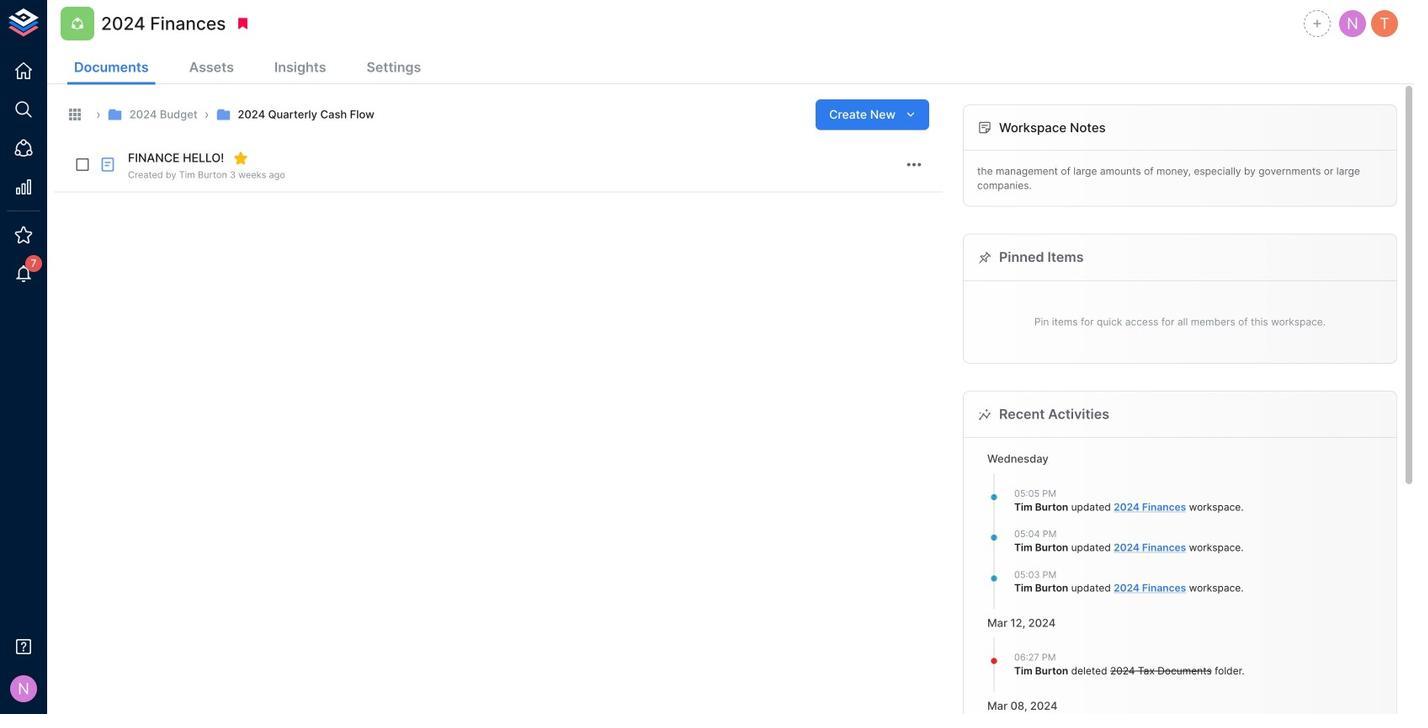 Task type: vqa. For each thing, say whether or not it's contained in the screenshot.
Workspace
no



Task type: describe. For each thing, give the bounding box(es) containing it.
remove bookmark image
[[235, 16, 251, 31]]



Task type: locate. For each thing, give the bounding box(es) containing it.
remove favorite image
[[233, 151, 249, 166]]



